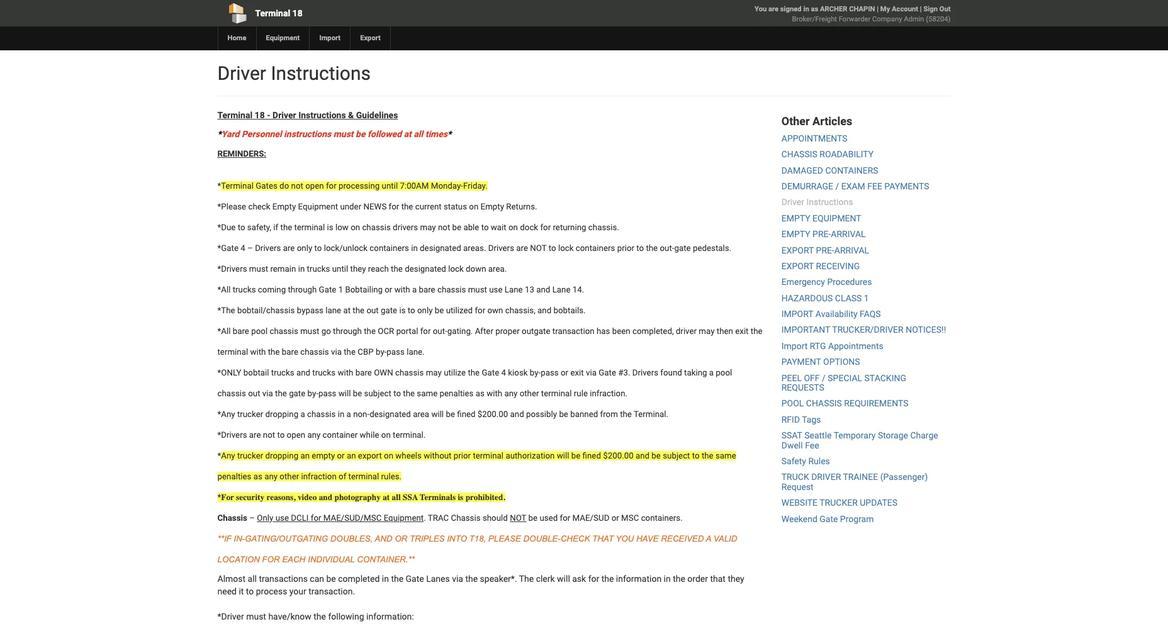 Task type: vqa. For each thing, say whether or not it's contained in the screenshot.
T30/default.do
no



Task type: describe. For each thing, give the bounding box(es) containing it.
1 vertical spatial chassis
[[806, 399, 842, 409]]

of
[[339, 472, 346, 481]]

safety
[[782, 456, 806, 466]]

and inside the only bobtail trucks and trucks with bare own chassis may utilize the gate 4 kiosk by-pass or exit via gate #3. drivers found taking a pool chassis out via the gate by-pass will be subject to the same penalties as with any other terminal rule infraction.
[[296, 368, 310, 378]]

13
[[525, 285, 534, 294]]

2 chassis from the left
[[451, 514, 481, 523]]

1 vertical spatial is
[[399, 306, 406, 315]]

you
[[616, 534, 634, 544]]

drivers down wait
[[488, 244, 514, 253]]

valid
[[714, 534, 737, 544]]

drivers down due at left top
[[221, 264, 247, 274]]

exit inside the only bobtail trucks and trucks with bare own chassis may utilize the gate 4 kiosk by-pass or exit via gate #3. drivers found taking a pool chassis out via the gate by-pass will be subject to the same penalties as with any other terminal rule infraction.
[[571, 368, 584, 378]]

and inside any trucker dropping an empty or an export on wheels without prior terminal authorization will be fined $200.00 and be subject to the same penalties as any other infraction of terminal rules.
[[636, 451, 650, 461]]

gate left #3.
[[599, 368, 616, 378]]

1 vertical spatial not
[[438, 223, 450, 232]]

that
[[710, 574, 726, 584]]

drivers inside the only bobtail trucks and trucks with bare own chassis may utilize the gate 4 kiosk by-pass or exit via gate #3. drivers found taking a pool chassis out via the gate by-pass will be subject to the same penalties as with any other terminal rule infraction.
[[633, 368, 659, 378]]

chassis up utilized
[[438, 285, 466, 294]]

other inside any trucker dropping an empty or an export on wheels without prior terminal authorization will be fined $200.00 and be subject to the same penalties as any other infraction of terminal rules.
[[280, 472, 299, 481]]

all for all bare pool chassis must go through the ocr portal for out-gating. after proper outgate transaction has been completed, driver may then exit the terminal with the bare chassis via the cbp by-pass lane.
[[221, 327, 231, 336]]

almost all transactions can be completed in the gate lanes via the speaker*. the clerk will ask for the information in the order that they need it to process your transaction.
[[218, 574, 745, 597]]

completed,
[[633, 327, 674, 336]]

trucks left coming
[[233, 285, 256, 294]]

status
[[444, 202, 467, 211]]

0 vertical spatial –
[[247, 244, 253, 253]]

terminal up * for security reasons, video and photography at all ssa terminals is prohibited.
[[349, 472, 379, 481]]

0 vertical spatial instructions
[[271, 62, 371, 84]]

program
[[840, 514, 874, 524]]

in down due to safety, if the terminal is low on chassis drivers may not be able to wait on dock for returning chassis.
[[411, 244, 418, 253]]

are down dock at the left top of the page
[[516, 244, 528, 253]]

0 horizontal spatial not
[[263, 430, 275, 440]]

pool
[[782, 399, 804, 409]]

instructions inside other articles appointments chassis roadability damaged containers demurrage / exam fee payments driver instructions empty equipment empty pre-arrival export pre-arrival export receiving emergency procedures hazardous class 1 import availability faqs important trucker/driver notices!! import rtg appointments payment options peel off / special stacking requests pool chassis requirements rfid tags ssat seattle temporary storage charge dwell fee safety rules truck driver trainee (passenger) request website trucker updates weekend gate program
[[807, 197, 853, 207]]

areas.
[[463, 244, 486, 253]]

terminal inside the only bobtail trucks and trucks with bare own chassis may utilize the gate 4 kiosk by-pass or exit via gate #3. drivers found taking a pool chassis out via the gate by-pass will be subject to the same penalties as with any other terminal rule infraction.
[[541, 389, 572, 398]]

pool chassis requirements link
[[782, 399, 909, 409]]

out inside the only bobtail trucks and trucks with bare own chassis may utilize the gate 4 kiosk by-pass or exit via gate #3. drivers found taking a pool chassis out via the gate by-pass will be subject to the same penalties as with any other terminal rule infraction.
[[248, 389, 260, 398]]

gate down due at left top
[[221, 244, 239, 253]]

transaction
[[553, 327, 595, 336]]

0 vertical spatial out-
[[660, 244, 675, 253]]

2 vertical spatial is
[[458, 493, 464, 502]]

0 horizontal spatial /
[[822, 373, 826, 383]]

utilize
[[444, 368, 466, 378]]

1 vertical spatial –
[[249, 514, 255, 523]]

for left processing at left top
[[326, 181, 337, 191]]

fined inside any trucker dropping an empty or an export on wheels without prior terminal authorization will be fined $200.00 and be subject to the same penalties as any other infraction of terminal rules.
[[583, 451, 601, 461]]

via down bobtail
[[262, 389, 273, 398]]

bobtails.
[[554, 306, 586, 315]]

with inside all bare pool chassis must go through the ocr portal for out-gating. after proper outgate transaction has been completed, driver may then exit the terminal with the bare chassis via the cbp by-pass lane.
[[250, 347, 266, 357]]

export
[[360, 34, 381, 42]]

with down all bare pool chassis must go through the ocr portal for out-gating. after proper outgate transaction has been completed, driver may then exit the terminal with the bare chassis via the cbp by-pass lane.
[[487, 389, 502, 398]]

other inside the only bobtail trucks and trucks with bare own chassis may utilize the gate 4 kiosk by-pass or exit via gate #3. drivers found taking a pool chassis out via the gate by-pass will be subject to the same penalties as with any other terminal rule infraction.
[[520, 389, 539, 398]]

kiosk
[[508, 368, 528, 378]]

0 vertical spatial not
[[291, 181, 303, 191]]

0 vertical spatial they
[[350, 264, 366, 274]]

fee
[[805, 440, 819, 451]]

in down container.**
[[382, 574, 389, 584]]

own
[[488, 306, 503, 315]]

1 empty from the left
[[272, 202, 296, 211]]

for left own
[[475, 306, 485, 315]]

you are signed in as archer chapin | my account | sign out broker/freight forwarder company admin (58204)
[[755, 5, 951, 23]]

for right dcli
[[311, 514, 321, 523]]

1 vertical spatial equipment
[[298, 202, 338, 211]]

0 horizontal spatial the
[[221, 306, 235, 315]]

sign out link
[[924, 5, 951, 13]]

driver
[[676, 327, 697, 336]]

0 vertical spatial 4
[[241, 244, 245, 253]]

0 horizontal spatial lock
[[448, 264, 464, 274]]

area.
[[488, 264, 507, 274]]

in right information
[[664, 574, 671, 584]]

gate inside other articles appointments chassis roadability damaged containers demurrage / exam fee payments driver instructions empty equipment empty pre-arrival export pre-arrival export receiving emergency procedures hazardous class 1 import availability faqs important trucker/driver notices!! import rtg appointments payment options peel off / special stacking requests pool chassis requirements rfid tags ssat seattle temporary storage charge dwell fee safety rules truck driver trainee (passenger) request website trucker updates weekend gate program
[[820, 514, 838, 524]]

t18,
[[469, 534, 486, 544]]

0 vertical spatial may
[[420, 223, 436, 232]]

be left utilized
[[435, 306, 444, 315]]

pool inside the only bobtail trucks and trucks with bare own chassis may utilize the gate 4 kiosk by-pass or exit via gate #3. drivers found taking a pool chassis out via the gate by-pass will be subject to the same penalties as with any other terminal rule infraction.
[[716, 368, 732, 378]]

1 | from the left
[[877, 5, 879, 13]]

and up outgate
[[538, 306, 552, 315]]

must down down
[[468, 285, 487, 294]]

export
[[358, 451, 382, 461]]

1 containers from the left
[[370, 244, 409, 253]]

0 horizontal spatial at
[[343, 306, 351, 315]]

terminals
[[420, 493, 456, 502]]

authorization
[[506, 451, 555, 461]]

1 inside other articles appointments chassis roadability damaged containers demurrage / exam fee payments driver instructions empty equipment empty pre-arrival export pre-arrival export receiving emergency procedures hazardous class 1 import availability faqs important trucker/driver notices!! import rtg appointments payment options peel off / special stacking requests pool chassis requirements rfid tags ssat seattle temporary storage charge dwell fee safety rules truck driver trainee (passenger) request website trucker updates weekend gate program
[[864, 293, 869, 303]]

terminal.
[[393, 430, 426, 440]]

chassis down *please check empty equipment under news for the current status on empty returns.
[[362, 223, 391, 232]]

trucks right bobtail
[[271, 368, 294, 378]]

import inside other articles appointments chassis roadability damaged containers demurrage / exam fee payments driver instructions empty equipment empty pre-arrival export pre-arrival export receiving emergency procedures hazardous class 1 import availability faqs important trucker/driver notices!! import rtg appointments payment options peel off / special stacking requests pool chassis requirements rfid tags ssat seattle temporary storage charge dwell fee safety rules truck driver trainee (passenger) request website trucker updates weekend gate program
[[782, 341, 808, 351]]

0 horizontal spatial only
[[297, 244, 312, 253]]

the bobtail/chassis bypass lane at the out gate is to only be utilized for own chassis, and bobtails.
[[221, 306, 586, 315]]

0 vertical spatial out
[[367, 306, 379, 315]]

0 vertical spatial driver
[[218, 62, 266, 84]]

trucker
[[820, 498, 858, 508]]

lanes
[[426, 574, 450, 584]]

lock/unlock
[[324, 244, 368, 253]]

must right *driver
[[246, 612, 266, 622]]

hazardous
[[782, 293, 833, 303]]

ocr
[[378, 327, 394, 336]]

mae/sud/msc
[[323, 514, 382, 523]]

pass inside all bare pool chassis must go through the ocr portal for out-gating. after proper outgate transaction has been completed, driver may then exit the terminal with the bare chassis via the cbp by-pass lane.
[[387, 347, 405, 357]]

1 horizontal spatial lock
[[558, 244, 574, 253]]

proper
[[496, 327, 520, 336]]

1 vertical spatial instructions
[[298, 110, 346, 120]]

it
[[239, 587, 244, 597]]

personnel
[[242, 129, 282, 139]]

and right 13
[[537, 285, 550, 294]]

chassis down lane.
[[395, 368, 424, 378]]

$200.00 inside any trucker dropping an empty or an export on wheels without prior terminal authorization will be fined $200.00 and be subject to the same penalties as any other infraction of terminal rules.
[[603, 451, 634, 461]]

on for terminal.
[[381, 430, 391, 440]]

into
[[447, 534, 467, 544]]

all inside almost all transactions can be completed in the gate lanes via the speaker*. the clerk will ask for the information in the order that they need it to process your transaction.
[[248, 574, 257, 584]]

chassis up *drivers are not to open any container while on terminal.
[[307, 410, 336, 419]]

outgate
[[522, 327, 551, 336]]

trucks down go
[[312, 368, 336, 378]]

drivers must remain in trucks until they reach the designated lock down area.
[[221, 264, 507, 274]]

will inside almost all transactions can be completed in the gate lanes via the speaker*. the clerk will ask for the information in the order that they need it to process your transaction.
[[557, 574, 570, 584]]

(passenger)
[[881, 472, 928, 482]]

procedures
[[827, 277, 872, 287]]

reasons,
[[267, 493, 296, 502]]

company
[[873, 15, 902, 23]]

2 export from the top
[[782, 261, 814, 271]]

chassis down bobtail/chassis
[[270, 327, 298, 336]]

at for guidelines
[[404, 129, 412, 139]]

on right status
[[469, 202, 479, 211]]

all trucks coming through gate 1 bobtailing or with a bare chassis must use lane 13 and lane 14.
[[221, 285, 584, 294]]

seattle
[[805, 431, 832, 441]]

and right video
[[319, 493, 332, 502]]

terminal for terminal 18 - driver instructions & guidelines
[[218, 110, 253, 120]]

portal
[[396, 327, 418, 336]]

0 vertical spatial use
[[489, 285, 503, 294]]

1 vertical spatial use
[[276, 514, 289, 523]]

0 horizontal spatial fined
[[457, 410, 476, 419]]

be down the 'banned'
[[571, 451, 581, 461]]

import
[[782, 309, 814, 319]]

peel off / special stacking requests link
[[782, 373, 907, 393]]

in right remain
[[298, 264, 305, 274]]

7:00am
[[400, 181, 429, 191]]

weekend gate program link
[[782, 514, 874, 524]]

1 vertical spatial arrival
[[835, 245, 869, 255]]

import inside "link"
[[319, 34, 341, 42]]

drivers down if at the left of page
[[255, 244, 281, 253]]

speaker*.
[[480, 574, 517, 584]]

terminal for terminal 18
[[255, 8, 290, 18]]

under
[[340, 202, 361, 211]]

in left non-
[[338, 410, 345, 419]]

equipment
[[813, 213, 862, 223]]

been
[[612, 327, 631, 336]]

location
[[218, 555, 260, 565]]

process
[[256, 587, 287, 597]]

non-
[[353, 410, 370, 419]]

same inside the only bobtail trucks and trucks with bare own chassis may utilize the gate 4 kiosk by-pass or exit via gate #3. drivers found taking a pool chassis out via the gate by-pass will be subject to the same penalties as with any other terminal rule infraction.
[[417, 389, 438, 398]]

* yard personnel instructions must be followed at all times *
[[218, 129, 452, 139]]

gate inside almost all transactions can be completed in the gate lanes via the speaker*. the clerk will ask for the information in the order that they need it to process your transaction.
[[406, 574, 424, 584]]

wait
[[491, 223, 507, 232]]

on for chassis
[[351, 223, 360, 232]]

your
[[289, 587, 306, 597]]

in inside you are signed in as archer chapin | my account | sign out broker/freight forwarder company admin (58204)
[[804, 5, 809, 13]]

any inside any trucker dropping an empty or an export on wheels without prior terminal authorization will be fined $200.00 and be subject to the same penalties as any other infraction of terminal rules.
[[264, 472, 278, 481]]

* for security reasons, video and photography at all ssa terminals is prohibited.
[[218, 493, 505, 502]]

on right wait
[[509, 223, 518, 232]]

drivers
[[393, 223, 418, 232]]

*please check empty equipment under news for the current status on empty returns.
[[218, 202, 537, 211]]

by- inside all bare pool chassis must go through the ocr portal for out-gating. after proper outgate transaction has been completed, driver may then exit the terminal with the bare chassis via the cbp by-pass lane.
[[376, 347, 387, 357]]

with left own
[[338, 368, 353, 378]]

truck driver trainee (passenger) request link
[[782, 472, 928, 492]]

1 horizontal spatial driver
[[273, 110, 296, 120]]

0 horizontal spatial 1
[[338, 285, 343, 294]]

or inside any trucker dropping an empty or an export on wheels without prior terminal authorization will be fined $200.00 and be subject to the same penalties as any other infraction of terminal rules.
[[337, 451, 345, 461]]

for right used in the bottom of the page
[[560, 514, 571, 523]]

mae/sud
[[573, 514, 610, 523]]

broker/freight
[[792, 15, 837, 23]]

bare down 'bypass' at the left of the page
[[282, 347, 298, 357]]

gates
[[256, 181, 278, 191]]

.
[[424, 514, 426, 523]]

0 vertical spatial designated
[[420, 244, 461, 253]]

as inside you are signed in as archer chapin | my account | sign out broker/freight forwarder company admin (58204)
[[811, 5, 819, 13]]

chassis roadability link
[[782, 149, 874, 159]]

0 horizontal spatial not
[[510, 514, 526, 523]]

must down &
[[333, 129, 354, 139]]

for inside all bare pool chassis must go through the ocr portal for out-gating. after proper outgate transaction has been completed, driver may then exit the terminal with the bare chassis via the cbp by-pass lane.
[[420, 327, 431, 336]]

trucker for any trucker dropping a chassis in a non-designated area will be fined $200.00 and possibly be banned from the terminal.
[[237, 410, 263, 419]]

*please
[[218, 202, 246, 211]]

import rtg appointments link
[[782, 341, 884, 351]]

pool inside all bare pool chassis must go through the ocr portal for out-gating. after proper outgate transaction has been completed, driver may then exit the terminal with the bare chassis via the cbp by-pass lane.
[[251, 327, 268, 336]]

emergency
[[782, 277, 825, 287]]

will inside the only bobtail trucks and trucks with bare own chassis may utilize the gate 4 kiosk by-pass or exit via gate #3. drivers found taking a pool chassis out via the gate by-pass will be subject to the same penalties as with any other terminal rule infraction.
[[339, 389, 351, 398]]

be right area
[[446, 410, 455, 419]]

for right news
[[389, 202, 399, 211]]

may inside all bare pool chassis must go through the ocr portal for out-gating. after proper outgate transaction has been completed, driver may then exit the terminal with the bare chassis via the cbp by-pass lane.
[[699, 327, 715, 336]]

0 horizontal spatial through
[[288, 285, 317, 294]]

0 horizontal spatial by-
[[308, 389, 319, 398]]

gate left kiosk
[[482, 368, 499, 378]]

1 vertical spatial only
[[417, 306, 433, 315]]

0 vertical spatial $200.00
[[478, 410, 508, 419]]

be left able at the left
[[452, 223, 462, 232]]

completed
[[338, 574, 380, 584]]

out
[[940, 5, 951, 13]]

1 empty from the top
[[782, 213, 811, 223]]

0 vertical spatial arrival
[[831, 229, 866, 239]]

via inside all bare pool chassis must go through the ocr portal for out-gating. after proper outgate transaction has been completed, driver may then exit the terminal with the bare chassis via the cbp by-pass lane.
[[331, 347, 342, 357]]

and left 'possibly'
[[510, 410, 524, 419]]

0 vertical spatial prior
[[617, 244, 635, 253]]

only bobtail trucks and trucks with bare own chassis may utilize the gate 4 kiosk by-pass or exit via gate #3. drivers found taking a pool chassis out via the gate by-pass will be subject to the same penalties as with any other terminal rule infraction.
[[218, 368, 732, 398]]

or down reach
[[385, 285, 392, 294]]

must left remain
[[249, 264, 268, 274]]

special
[[828, 373, 863, 383]]

a up the bobtail/chassis bypass lane at the out gate is to only be utilized for own chassis, and bobtails.
[[412, 285, 417, 294]]

security
[[236, 493, 265, 502]]

have/know
[[268, 612, 312, 622]]

bare inside the only bobtail trucks and trucks with bare own chassis may utilize the gate 4 kiosk by-pass or exit via gate #3. drivers found taking a pool chassis out via the gate by-pass will be subject to the same penalties as with any other terminal rule infraction.
[[355, 368, 372, 378]]

must inside all bare pool chassis must go through the ocr portal for out-gating. after proper outgate transaction has been completed, driver may then exit the terminal with the bare chassis via the cbp by-pass lane.
[[300, 327, 319, 336]]

friday.
[[463, 181, 488, 191]]

1 vertical spatial until
[[332, 264, 348, 274]]

following
[[328, 612, 364, 622]]

be left followed
[[356, 129, 365, 139]]

stacking
[[865, 373, 907, 383]]

infraction
[[301, 472, 337, 481]]

dropping for an
[[265, 451, 298, 461]]

1 vertical spatial by-
[[530, 368, 541, 378]]

are up remain
[[283, 244, 295, 253]]

1 vertical spatial gate
[[381, 306, 397, 315]]

for right dock at the left top of the page
[[540, 223, 551, 232]]

any for any trucker dropping an empty or an export on wheels without prior terminal authorization will be fined $200.00 and be subject to the same penalties as any other infraction of terminal rules.
[[221, 451, 235, 461]]

2 vertical spatial terminal
[[221, 181, 254, 191]]

to inside the only bobtail trucks and trucks with bare own chassis may utilize the gate 4 kiosk by-pass or exit via gate #3. drivers found taking a pool chassis out via the gate by-pass will be subject to the same penalties as with any other terminal rule infraction.
[[394, 389, 401, 398]]

area
[[413, 410, 429, 419]]

1 horizontal spatial /
[[836, 181, 839, 191]]

pedestals.
[[693, 244, 732, 253]]

0 vertical spatial chassis
[[782, 149, 818, 159]]

via up rule
[[586, 368, 597, 378]]

0 vertical spatial pre-
[[813, 229, 831, 239]]

terminal inside all bare pool chassis must go through the ocr portal for out-gating. after proper outgate transaction has been completed, driver may then exit the terminal with the bare chassis via the cbp by-pass lane.
[[218, 347, 248, 357]]

trucks down lock/unlock
[[307, 264, 330, 274]]

that
[[592, 534, 614, 544]]

sign
[[924, 5, 938, 13]]

1 vertical spatial designated
[[405, 264, 446, 274]]

bare down bobtail/chassis
[[233, 327, 249, 336]]



Task type: locate. For each thing, give the bounding box(es) containing it.
1 horizontal spatial not
[[291, 181, 303, 191]]

2 any from the top
[[221, 451, 235, 461]]

terminal inside terminal 18 link
[[255, 8, 290, 18]]

0 vertical spatial trucker
[[237, 410, 263, 419]]

0 vertical spatial pass
[[387, 347, 405, 357]]

0 vertical spatial dropping
[[265, 410, 298, 419]]

1 export from the top
[[782, 245, 814, 255]]

by- up *drivers are not to open any container while on terminal.
[[308, 389, 319, 398]]

a inside the only bobtail trucks and trucks with bare own chassis may utilize the gate 4 kiosk by-pass or exit via gate #3. drivers found taking a pool chassis out via the gate by-pass will be subject to the same penalties as with any other terminal rule infraction.
[[709, 368, 714, 378]]

transactions
[[259, 574, 308, 584]]

be inside the only bobtail trucks and trucks with bare own chassis may utilize the gate 4 kiosk by-pass or exit via gate #3. drivers found taking a pool chassis out via the gate by-pass will be subject to the same penalties as with any other terminal rule infraction.
[[353, 389, 362, 398]]

2 all from the top
[[221, 327, 231, 336]]

exit
[[735, 327, 749, 336], [571, 368, 584, 378]]

be left the 'banned'
[[559, 410, 568, 419]]

4 inside the only bobtail trucks and trucks with bare own chassis may utilize the gate 4 kiosk by-pass or exit via gate #3. drivers found taking a pool chassis out via the gate by-pass will be subject to the same penalties as with any other terminal rule infraction.
[[501, 368, 506, 378]]

1 all from the top
[[221, 285, 231, 294]]

1 vertical spatial through
[[333, 327, 362, 336]]

out- down utilized
[[433, 327, 447, 336]]

1 horizontal spatial $200.00
[[603, 451, 634, 461]]

all right almost
[[248, 574, 257, 584]]

archer
[[820, 5, 848, 13]]

0 vertical spatial equipment
[[266, 34, 300, 42]]

1 vertical spatial open
[[287, 430, 305, 440]]

due to safety, if the terminal is low on chassis drivers may not be able to wait on dock for returning chassis.
[[221, 223, 619, 232]]

2 an from the left
[[347, 451, 356, 461]]

as inside the only bobtail trucks and trucks with bare own chassis may utilize the gate 4 kiosk by-pass or exit via gate #3. drivers found taking a pool chassis out via the gate by-pass will be subject to the same penalties as with any other terminal rule infraction.
[[476, 389, 485, 398]]

my account link
[[881, 5, 918, 13]]

or
[[385, 285, 392, 294], [561, 368, 569, 378], [337, 451, 345, 461], [612, 514, 619, 523]]

at down rules.
[[383, 493, 390, 502]]

is up – only use dcli for mae/sud/msc equipment . trac chassis should not be used for mae/sud or msc containers.
[[458, 493, 464, 502]]

as inside any trucker dropping an empty or an export on wheels without prior terminal authorization will be fined $200.00 and be subject to the same penalties as any other infraction of terminal rules.
[[254, 472, 262, 481]]

at
[[404, 129, 412, 139], [343, 306, 351, 315], [383, 493, 390, 502]]

own
[[374, 368, 393, 378]]

in up broker/freight
[[804, 5, 809, 13]]

not down status
[[438, 223, 450, 232]]

pre- down empty equipment link
[[813, 229, 831, 239]]

terminal
[[255, 8, 290, 18], [218, 110, 253, 120], [221, 181, 254, 191]]

dropping left empty
[[265, 451, 298, 461]]

gate up lane
[[319, 285, 336, 294]]

chassis down only
[[218, 389, 246, 398]]

1 up lane
[[338, 285, 343, 294]]

1 vertical spatial lock
[[448, 264, 464, 274]]

the inside almost all transactions can be completed in the gate lanes via the speaker*. the clerk will ask for the information in the order that they need it to process your transaction.
[[519, 574, 534, 584]]

1 vertical spatial may
[[699, 327, 715, 336]]

any inside the only bobtail trucks and trucks with bare own chassis may utilize the gate 4 kiosk by-pass or exit via gate #3. drivers found taking a pool chassis out via the gate by-pass will be subject to the same penalties as with any other terminal rule infraction.
[[505, 389, 518, 398]]

1 an from the left
[[301, 451, 310, 461]]

lock down returning
[[558, 244, 574, 253]]

1 horizontal spatial an
[[347, 451, 356, 461]]

payment
[[782, 357, 821, 367]]

pool right taking
[[716, 368, 732, 378]]

0 horizontal spatial any
[[264, 472, 278, 481]]

0 vertical spatial gate
[[675, 244, 691, 253]]

will right area
[[431, 410, 444, 419]]

through right go
[[333, 327, 362, 336]]

use right only
[[276, 514, 289, 523]]

terminal up equipment link
[[255, 8, 290, 18]]

are right *drivers
[[249, 430, 261, 440]]

1 vertical spatial the
[[519, 574, 534, 584]]

4
[[241, 244, 245, 253], [501, 368, 506, 378]]

penalties inside the only bobtail trucks and trucks with bare own chassis may utilize the gate 4 kiosk by-pass or exit via gate #3. drivers found taking a pool chassis out via the gate by-pass will be subject to the same penalties as with any other terminal rule infraction.
[[440, 389, 474, 398]]

prior inside any trucker dropping an empty or an export on wheels without prior terminal authorization will be fined $200.00 and be subject to the same penalties as any other infraction of terminal rules.
[[454, 451, 471, 461]]

1 vertical spatial prior
[[454, 451, 471, 461]]

on right low
[[351, 223, 360, 232]]

not right do
[[291, 181, 303, 191]]

1 vertical spatial out
[[248, 389, 260, 398]]

trucker down *drivers
[[237, 451, 263, 461]]

&
[[348, 110, 354, 120]]

please
[[488, 534, 521, 544]]

18 for terminal 18
[[292, 8, 303, 18]]

on for wheels
[[384, 451, 393, 461]]

at for an
[[383, 493, 390, 502]]

chassis down for
[[218, 514, 247, 523]]

gate inside the only bobtail trucks and trucks with bare own chassis may utilize the gate 4 kiosk by-pass or exit via gate #3. drivers found taking a pool chassis out via the gate by-pass will be subject to the same penalties as with any other terminal rule infraction.
[[289, 389, 306, 398]]

1 horizontal spatial exit
[[735, 327, 749, 336]]

0 vertical spatial same
[[417, 389, 438, 398]]

photography
[[335, 493, 381, 502]]

any
[[505, 389, 518, 398], [307, 430, 321, 440], [264, 472, 278, 481]]

open left container
[[287, 430, 305, 440]]

0 horizontal spatial is
[[327, 223, 333, 232]]

after
[[475, 327, 494, 336]]

only
[[257, 514, 273, 523]]

rfid tags link
[[782, 415, 821, 425]]

same inside any trucker dropping an empty or an export on wheels without prior terminal authorization will be fined $200.00 and be subject to the same penalties as any other infraction of terminal rules.
[[716, 451, 736, 461]]

1 up faqs
[[864, 293, 869, 303]]

payment options link
[[782, 357, 860, 367]]

any trucker dropping a chassis in a non-designated area will be fined $200.00 and possibly be banned from the terminal.
[[221, 410, 669, 419]]

18 up equipment link
[[292, 8, 303, 18]]

any up reasons,
[[264, 472, 278, 481]]

1 horizontal spatial other
[[520, 389, 539, 398]]

lane
[[505, 285, 523, 294], [553, 285, 571, 294]]

empty
[[782, 213, 811, 223], [782, 229, 811, 239]]

through inside all bare pool chassis must go through the ocr portal for out-gating. after proper outgate transaction has been completed, driver may then exit the terminal with the bare chassis via the cbp by-pass lane.
[[333, 327, 362, 336]]

trucker for any trucker dropping an empty or an export on wheels without prior terminal authorization will be fined $200.00 and be subject to the same penalties as any other infraction of terminal rules.
[[237, 451, 263, 461]]

while
[[360, 430, 379, 440]]

1 vertical spatial exit
[[571, 368, 584, 378]]

followed
[[368, 129, 402, 139]]

open right do
[[305, 181, 324, 191]]

0 vertical spatial all
[[221, 285, 231, 294]]

all
[[414, 129, 423, 139], [392, 493, 401, 502], [248, 574, 257, 584]]

1 vertical spatial /
[[822, 373, 826, 383]]

all for all trucks coming through gate 1 bobtailing or with a bare chassis must use lane 13 and lane 14.
[[221, 285, 231, 294]]

– only use dcli for mae/sud/msc equipment . trac chassis should not be used for mae/sud or msc containers.
[[247, 514, 683, 523]]

a left non-
[[347, 410, 351, 419]]

1 horizontal spatial prior
[[617, 244, 635, 253]]

pool
[[251, 327, 268, 336], [716, 368, 732, 378]]

1 vertical spatial pass
[[541, 368, 559, 378]]

1 vertical spatial 4
[[501, 368, 506, 378]]

instructions
[[284, 129, 331, 139]]

equipment up or
[[384, 514, 424, 523]]

0 vertical spatial until
[[382, 181, 398, 191]]

and right bobtail
[[296, 368, 310, 378]]

bare left own
[[355, 368, 372, 378]]

any down kiosk
[[505, 389, 518, 398]]

be left used in the bottom of the page
[[529, 514, 538, 523]]

empty up empty pre-arrival link
[[782, 213, 811, 223]]

for inside almost all transactions can be completed in the gate lanes via the speaker*. the clerk will ask for the information in the order that they need it to process your transaction.
[[588, 574, 599, 584]]

dropping inside any trucker dropping an empty or an export on wheels without prior terminal authorization will be fined $200.00 and be subject to the same penalties as any other infraction of terminal rules.
[[265, 451, 298, 461]]

2 vertical spatial all
[[248, 574, 257, 584]]

all for times
[[414, 129, 423, 139]]

2 horizontal spatial is
[[458, 493, 464, 502]]

0 horizontal spatial penalties
[[218, 472, 251, 481]]

temporary
[[834, 431, 876, 441]]

dropping for a
[[265, 410, 298, 419]]

rfid
[[782, 415, 800, 425]]

1 horizontal spatial containers
[[576, 244, 615, 253]]

2 vertical spatial equipment
[[384, 514, 424, 523]]

2 trucker from the top
[[237, 451, 263, 461]]

pass left lane.
[[387, 347, 405, 357]]

rtg
[[810, 341, 826, 351]]

terminal left low
[[294, 223, 325, 232]]

clerk
[[536, 574, 555, 584]]

0 horizontal spatial pass
[[319, 389, 336, 398]]

processing
[[339, 181, 380, 191]]

2 horizontal spatial at
[[404, 129, 412, 139]]

2 dropping from the top
[[265, 451, 298, 461]]

trucker/driver
[[832, 325, 904, 335]]

via inside almost all transactions can be completed in the gate lanes via the speaker*. the clerk will ask for the information in the order that they need it to process your transaction.
[[452, 574, 463, 584]]

container
[[323, 430, 358, 440]]

bobtail/chassis
[[237, 306, 295, 315]]

all left times
[[414, 129, 423, 139]]

0 vertical spatial not
[[530, 244, 547, 253]]

rules.
[[381, 472, 402, 481]]

ssa
[[403, 493, 418, 502]]

all inside all bare pool chassis must go through the ocr portal for out-gating. after proper outgate transaction has been completed, driver may then exit the terminal with the bare chassis via the cbp by-pass lane.
[[221, 327, 231, 336]]

0 vertical spatial penalties
[[440, 389, 474, 398]]

terminal up prohibited.
[[473, 451, 504, 461]]

articles
[[813, 115, 853, 128]]

subject inside the only bobtail trucks and trucks with bare own chassis may utilize the gate 4 kiosk by-pass or exit via gate #3. drivers found taking a pool chassis out via the gate by-pass will be subject to the same penalties as with any other terminal rule infraction.
[[364, 389, 392, 398]]

safety rules link
[[782, 456, 830, 466]]

*drivers are not to open any container while on terminal.
[[218, 430, 426, 440]]

0 vertical spatial other
[[520, 389, 539, 398]]

reach
[[368, 264, 389, 274]]

1 vertical spatial pre-
[[816, 245, 835, 255]]

1 horizontal spatial chassis
[[451, 514, 481, 523]]

**if
[[218, 534, 231, 544]]

demurrage / exam fee payments link
[[782, 181, 930, 191]]

the inside any trucker dropping an empty or an export on wheels without prior terminal authorization will be fined $200.00 and be subject to the same penalties as any other infraction of terminal rules.
[[702, 451, 714, 461]]

2 horizontal spatial not
[[438, 223, 450, 232]]

0 horizontal spatial all
[[248, 574, 257, 584]]

driver inside other articles appointments chassis roadability damaged containers demurrage / exam fee payments driver instructions empty equipment empty pre-arrival export pre-arrival export receiving emergency procedures hazardous class 1 import availability faqs important trucker/driver notices!! import rtg appointments payment options peel off / special stacking requests pool chassis requirements rfid tags ssat seattle temporary storage charge dwell fee safety rules truck driver trainee (passenger) request website trucker updates weekend gate program
[[782, 197, 805, 207]]

or
[[395, 534, 407, 544]]

2 horizontal spatial as
[[811, 5, 819, 13]]

2 vertical spatial instructions
[[807, 197, 853, 207]]

only
[[297, 244, 312, 253], [417, 306, 433, 315]]

* terminal gates do not open for processing until 7:00am monday-friday.
[[218, 181, 488, 191]]

out- left pedestals.
[[660, 244, 675, 253]]

2 lane from the left
[[553, 285, 571, 294]]

1 chassis from the left
[[218, 514, 247, 523]]

truck
[[782, 472, 809, 482]]

0 horizontal spatial subject
[[364, 389, 392, 398]]

able
[[464, 223, 479, 232]]

charge
[[911, 431, 938, 441]]

triples
[[410, 534, 445, 544]]

information:
[[366, 612, 414, 622]]

is down all trucks coming through gate 1 bobtailing or with a bare chassis must use lane 13 and lane 14.
[[399, 306, 406, 315]]

or left msc
[[612, 514, 619, 523]]

– left only
[[249, 514, 255, 523]]

2 vertical spatial gate
[[289, 389, 306, 398]]

0 vertical spatial 18
[[292, 8, 303, 18]]

by- right kiosk
[[530, 368, 541, 378]]

container.**
[[357, 555, 415, 565]]

only
[[221, 368, 241, 378]]

pass right kiosk
[[541, 368, 559, 378]]

0 horizontal spatial |
[[877, 5, 879, 13]]

1 horizontal spatial out
[[367, 306, 379, 315]]

2 vertical spatial as
[[254, 472, 262, 481]]

use up own
[[489, 285, 503, 294]]

subject down terminal.
[[663, 451, 690, 461]]

1 lane from the left
[[505, 285, 523, 294]]

may inside the only bobtail trucks and trucks with bare own chassis may utilize the gate 4 kiosk by-pass or exit via gate #3. drivers found taking a pool chassis out via the gate by-pass will be subject to the same penalties as with any other terminal rule infraction.
[[426, 368, 442, 378]]

need
[[218, 587, 237, 597]]

driver right -
[[273, 110, 296, 120]]

1 vertical spatial export
[[782, 261, 814, 271]]

any trucker dropping an empty or an export on wheels without prior terminal authorization will be fined $200.00 and be subject to the same penalties as any other infraction of terminal rules.
[[218, 451, 736, 481]]

equipment down terminal 18
[[266, 34, 300, 42]]

must left go
[[300, 327, 319, 336]]

be down terminal.
[[652, 451, 661, 461]]

as up security at the left of page
[[254, 472, 262, 481]]

to inside any trucker dropping an empty or an export on wheels without prior terminal authorization will be fined $200.00 and be subject to the same penalties as any other infraction of terminal rules.
[[692, 451, 700, 461]]

1 vertical spatial fined
[[583, 451, 601, 461]]

**if in-gating/outgating doubles, and or triples into t18, please double-check that you have received a valid location for each individual container.**
[[218, 534, 737, 565]]

import left "export" link
[[319, 34, 341, 42]]

import
[[319, 34, 341, 42], [782, 341, 808, 351]]

1 vertical spatial at
[[343, 306, 351, 315]]

2 empty from the top
[[782, 229, 811, 239]]

appointments
[[782, 133, 848, 143]]

penalties inside any trucker dropping an empty or an export on wheels without prior terminal authorization will be fined $200.00 and be subject to the same penalties as any other infraction of terminal rules.
[[218, 472, 251, 481]]

any for any trucker dropping a chassis in a non-designated area will be fined $200.00 and possibly be banned from the terminal.
[[221, 410, 235, 419]]

1 horizontal spatial only
[[417, 306, 433, 315]]

18 for terminal 18 - driver instructions & guidelines
[[255, 110, 265, 120]]

0 horizontal spatial use
[[276, 514, 289, 523]]

0 horizontal spatial until
[[332, 264, 348, 274]]

chassis.
[[589, 223, 619, 232]]

penalties
[[440, 389, 474, 398], [218, 472, 251, 481]]

$200.00 down the only bobtail trucks and trucks with bare own chassis may utilize the gate 4 kiosk by-pass or exit via gate #3. drivers found taking a pool chassis out via the gate by-pass will be subject to the same penalties as with any other terminal rule infraction.
[[478, 410, 508, 419]]

containers up reach
[[370, 244, 409, 253]]

containers.
[[641, 514, 683, 523]]

0 vertical spatial terminal
[[255, 8, 290, 18]]

2 vertical spatial not
[[263, 430, 275, 440]]

0 vertical spatial as
[[811, 5, 819, 13]]

out- inside all bare pool chassis must go through the ocr portal for out-gating. after proper outgate transaction has been completed, driver may then exit the terminal with the bare chassis via the cbp by-pass lane.
[[433, 327, 447, 336]]

can
[[310, 574, 324, 584]]

18
[[292, 8, 303, 18], [255, 110, 265, 120]]

2 horizontal spatial by-
[[530, 368, 541, 378]]

not down dock at the left top of the page
[[530, 244, 547, 253]]

1 vertical spatial not
[[510, 514, 526, 523]]

a up *drivers are not to open any container while on terminal.
[[301, 410, 305, 419]]

prohibited.
[[466, 493, 505, 502]]

1 horizontal spatial import
[[782, 341, 808, 351]]

taking
[[684, 368, 707, 378]]

0 horizontal spatial $200.00
[[478, 410, 508, 419]]

1 trucker from the top
[[237, 410, 263, 419]]

storage
[[878, 431, 908, 441]]

all for ssa
[[392, 493, 401, 502]]

will inside any trucker dropping an empty or an export on wheels without prior terminal authorization will be fined $200.00 and be subject to the same penalties as any other infraction of terminal rules.
[[557, 451, 569, 461]]

appointments
[[828, 341, 884, 351]]

1 any from the top
[[221, 410, 235, 419]]

may left then
[[699, 327, 715, 336]]

ask
[[572, 574, 586, 584]]

driver
[[812, 472, 841, 482]]

options
[[823, 357, 860, 367]]

equipment up low
[[298, 202, 338, 211]]

0 vertical spatial the
[[221, 306, 235, 315]]

1 horizontal spatial out-
[[660, 244, 675, 253]]

containers
[[370, 244, 409, 253], [576, 244, 615, 253]]

is left low
[[327, 223, 333, 232]]

2 containers from the left
[[576, 244, 615, 253]]

use
[[489, 285, 503, 294], [276, 514, 289, 523]]

lane left 13
[[505, 285, 523, 294]]

1 vertical spatial all
[[392, 493, 401, 502]]

0 vertical spatial only
[[297, 244, 312, 253]]

reminders:
[[218, 149, 266, 159]]

are inside you are signed in as archer chapin | my account | sign out broker/freight forwarder company admin (58204)
[[769, 5, 779, 13]]

2 empty from the left
[[481, 202, 504, 211]]

any inside any trucker dropping an empty or an export on wheels without prior terminal authorization will be fined $200.00 and be subject to the same penalties as any other infraction of terminal rules.
[[221, 451, 235, 461]]

equipment link
[[256, 26, 309, 50]]

be inside almost all transactions can be completed in the gate lanes via the speaker*. the clerk will ask for the information in the order that they need it to process your transaction.
[[326, 574, 336, 584]]

terminal left rule
[[541, 389, 572, 398]]

1 vertical spatial any
[[307, 430, 321, 440]]

trucker inside any trucker dropping an empty or an export on wheels without prior terminal authorization will be fined $200.00 and be subject to the same penalties as any other infraction of terminal rules.
[[237, 451, 263, 461]]

2 vertical spatial any
[[264, 472, 278, 481]]

any up *drivers
[[221, 410, 235, 419]]

other articles appointments chassis roadability damaged containers demurrage / exam fee payments driver instructions empty equipment empty pre-arrival export pre-arrival export receiving emergency procedures hazardous class 1 import availability faqs important trucker/driver notices!! import rtg appointments payment options peel off / special stacking requests pool chassis requirements rfid tags ssat seattle temporary storage charge dwell fee safety rules truck driver trainee (passenger) request website trucker updates weekend gate program
[[782, 115, 946, 524]]

terminal up *please
[[221, 181, 254, 191]]

double-
[[523, 534, 561, 544]]

0 horizontal spatial they
[[350, 264, 366, 274]]

they inside almost all transactions can be completed in the gate lanes via the speaker*. the clerk will ask for the information in the order that they need it to process your transaction.
[[728, 574, 745, 584]]

2 vertical spatial designated
[[370, 410, 411, 419]]

1 horizontal spatial subject
[[663, 451, 690, 461]]

1 dropping from the top
[[265, 410, 298, 419]]

1 horizontal spatial they
[[728, 574, 745, 584]]

1 horizontal spatial until
[[382, 181, 398, 191]]

only up portal
[[417, 306, 433, 315]]

14.
[[573, 285, 584, 294]]

0 vertical spatial open
[[305, 181, 324, 191]]

1 horizontal spatial any
[[307, 430, 321, 440]]

18 left -
[[255, 110, 265, 120]]

designated up all trucks coming through gate 1 bobtailing or with a bare chassis must use lane 13 and lane 14.
[[405, 264, 446, 274]]

peel
[[782, 373, 802, 383]]

chassis down go
[[300, 347, 329, 357]]

2 | from the left
[[920, 5, 922, 13]]

or inside the only bobtail trucks and trucks with bare own chassis may utilize the gate 4 kiosk by-pass or exit via gate #3. drivers found taking a pool chassis out via the gate by-pass will be subject to the same penalties as with any other terminal rule infraction.
[[561, 368, 569, 378]]

on inside any trucker dropping an empty or an export on wheels without prior terminal authorization will be fined $200.00 and be subject to the same penalties as any other infraction of terminal rules.
[[384, 451, 393, 461]]

penalties down "utilize"
[[440, 389, 474, 398]]

out
[[367, 306, 379, 315], [248, 389, 260, 398]]

0 horizontal spatial exit
[[571, 368, 584, 378]]

| left sign
[[920, 5, 922, 13]]

0 vertical spatial all
[[414, 129, 423, 139]]

only left lock/unlock
[[297, 244, 312, 253]]

as
[[811, 5, 819, 13], [476, 389, 485, 398], [254, 472, 262, 481]]

1 vertical spatial they
[[728, 574, 745, 584]]

pool down bobtail/chassis
[[251, 327, 268, 336]]

out down bobtail
[[248, 389, 260, 398]]

1 vertical spatial any
[[221, 451, 235, 461]]

may down current
[[420, 223, 436, 232]]

0 horizontal spatial gate
[[289, 389, 306, 398]]

subject inside any trucker dropping an empty or an export on wheels without prior terminal authorization will be fined $200.00 and be subject to the same penalties as any other infraction of terminal rules.
[[663, 451, 690, 461]]

all left coming
[[221, 285, 231, 294]]

0 vertical spatial /
[[836, 181, 839, 191]]

to inside almost all transactions can be completed in the gate lanes via the speaker*. the clerk will ask for the information in the order that they need it to process your transaction.
[[246, 587, 254, 597]]

$200.00
[[478, 410, 508, 419], [603, 451, 634, 461]]

0 vertical spatial by-
[[376, 347, 387, 357]]

weekend
[[782, 514, 818, 524]]

0 horizontal spatial empty
[[272, 202, 296, 211]]

fined down the only bobtail trucks and trucks with bare own chassis may utilize the gate 4 kiosk by-pass or exit via gate #3. drivers found taking a pool chassis out via the gate by-pass will be subject to the same penalties as with any other terminal rule infraction.
[[457, 410, 476, 419]]

arrival up receiving
[[835, 245, 869, 255]]

0 horizontal spatial an
[[301, 451, 310, 461]]

all up only
[[221, 327, 231, 336]]

with up the bobtail/chassis bypass lane at the out gate is to only be utilized for own chassis, and bobtails.
[[395, 285, 410, 294]]

exit inside all bare pool chassis must go through the ocr portal for out-gating. after proper outgate transaction has been completed, driver may then exit the terminal with the bare chassis via the cbp by-pass lane.
[[735, 327, 749, 336]]

and
[[537, 285, 550, 294], [538, 306, 552, 315], [296, 368, 310, 378], [510, 410, 524, 419], [636, 451, 650, 461], [319, 493, 332, 502]]

have
[[636, 534, 659, 544]]

bare up the bobtail/chassis bypass lane at the out gate is to only be utilized for own chassis, and bobtails.
[[419, 285, 435, 294]]



